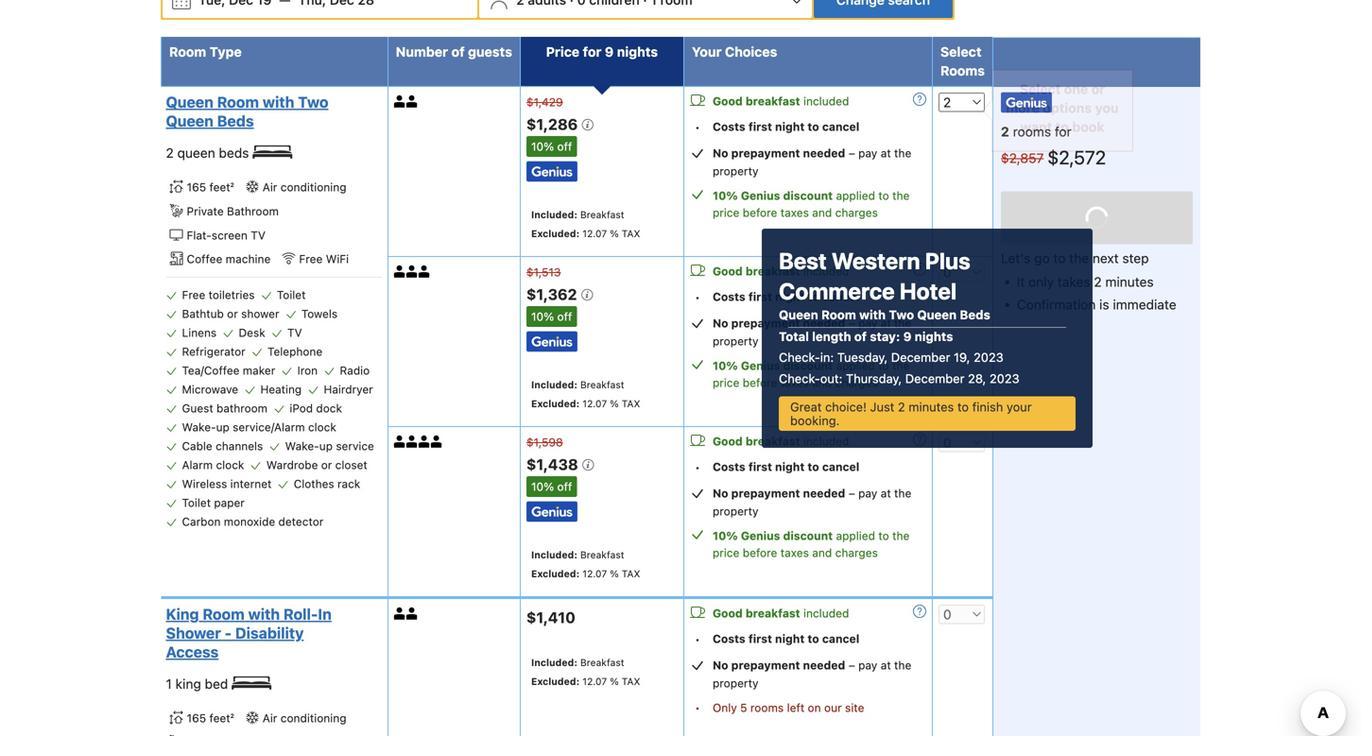 Task type: locate. For each thing, give the bounding box(es) containing it.
included: breakfast excluded: 12.07 % tax up $1,410
[[531, 550, 641, 580]]

tv up telephone
[[288, 326, 302, 340]]

taxes for $1,438
[[781, 547, 809, 560]]

included: up $1,598
[[531, 379, 578, 391]]

charges
[[836, 206, 878, 219], [836, 377, 878, 390], [836, 547, 878, 560]]

0 vertical spatial price
[[713, 206, 740, 219]]

9 inside total length of stay: 9 nights check-in: tuesday, december 19, 2023 check-out: thursday, december 28, 2023
[[904, 330, 912, 344]]

% for $1,362
[[610, 398, 619, 410]]

ipod dock
[[290, 402, 342, 415]]

it
[[1017, 274, 1026, 290]]

wake-
[[182, 421, 216, 434], [285, 440, 319, 453]]

2023 up 28,
[[974, 351, 1004, 365]]

0 vertical spatial check-
[[779, 351, 821, 365]]

toilet for toilet
[[277, 289, 306, 302]]

wake- up wardrobe
[[285, 440, 319, 453]]

select up more
[[1020, 81, 1062, 97]]

check- up great
[[779, 371, 821, 386]]

4 costs from the top
[[713, 633, 746, 646]]

1 10% genius discount from the top
[[713, 189, 833, 202]]

needed
[[803, 147, 846, 160], [803, 317, 846, 330], [803, 487, 846, 500], [803, 659, 846, 673]]

more details on meals and payment options image
[[914, 93, 927, 106], [914, 263, 927, 276]]

with
[[263, 93, 295, 111], [860, 308, 886, 322], [248, 606, 280, 624]]

1 horizontal spatial select
[[1020, 81, 1062, 97]]

2 up is
[[1095, 274, 1102, 290]]

0 vertical spatial select
[[941, 44, 982, 60]]

1 vertical spatial for
[[1055, 124, 1072, 139]]

0 vertical spatial clock
[[308, 421, 337, 434]]

1 vertical spatial applied
[[837, 359, 876, 373]]

1 no prepayment needed from the top
[[713, 147, 846, 160]]

radio
[[340, 364, 370, 377]]

2 breakfast from the top
[[581, 379, 625, 391]]

off for $1,438
[[558, 481, 572, 494]]

2 vertical spatial or
[[321, 459, 332, 472]]

off
[[558, 140, 572, 153], [558, 310, 572, 324], [558, 481, 572, 494]]

2 10% off from the top
[[531, 310, 572, 324]]

breakfast for $1,286
[[581, 209, 625, 220]]

2 and from the top
[[813, 377, 833, 390]]

165 down 1 king bed
[[187, 712, 206, 726]]

9 right 'price'
[[605, 44, 614, 60]]

0 horizontal spatial minutes
[[909, 400, 955, 414]]

3 10% genius discount from the top
[[713, 530, 833, 543]]

select up rooms at the right top of page
[[941, 44, 982, 60]]

wake- down guest
[[182, 421, 216, 434]]

$1,286
[[527, 116, 582, 134]]

10% off down $1,438
[[531, 481, 572, 494]]

165 up private
[[187, 181, 206, 194]]

your
[[1007, 400, 1032, 414]]

1 vertical spatial 9
[[904, 330, 912, 344]]

and for $1,438
[[813, 547, 833, 560]]

10% off. you're getting a reduced rate because this property is offering a discount.. element
[[527, 136, 577, 157], [527, 307, 577, 327], [527, 477, 577, 498]]

2 taxes from the top
[[781, 377, 809, 390]]

feet² up private bathroom
[[209, 181, 234, 194]]

only
[[1029, 274, 1055, 290]]

great
[[791, 400, 822, 414]]

2 at from the top
[[881, 317, 892, 330]]

free toiletries
[[182, 289, 255, 302]]

occupancy image
[[394, 266, 406, 278], [406, 266, 419, 278], [406, 436, 419, 448], [419, 436, 431, 448], [406, 608, 419, 621]]

3 before from the top
[[743, 547, 778, 560]]

1 horizontal spatial beds
[[960, 308, 991, 322]]

3 charges from the top
[[836, 547, 878, 560]]

3 taxes from the top
[[781, 547, 809, 560]]

19,
[[954, 351, 971, 365]]

for right 'price'
[[583, 44, 602, 60]]

2 included: from the top
[[531, 379, 578, 391]]

room up beds
[[217, 93, 259, 111]]

december left 19,
[[892, 351, 951, 365]]

10% off. you're getting a reduced rate because this property is offering a discount.. element for $1,438
[[527, 477, 577, 498]]

0 horizontal spatial of
[[452, 44, 465, 60]]

tv down bathroom
[[251, 229, 266, 242]]

1 vertical spatial december
[[906, 371, 965, 386]]

1 first from the top
[[749, 120, 773, 133]]

3 10% off. you're getting a reduced rate because this property is offering a discount.. element from the top
[[527, 477, 577, 498]]

12.07 for $1,362
[[583, 398, 607, 410]]

nights left your
[[617, 44, 658, 60]]

2 first from the top
[[749, 290, 773, 304]]

2 genius from the top
[[741, 359, 781, 373]]

1 12.07 from the top
[[583, 228, 607, 239]]

2 right 'just'
[[898, 400, 906, 414]]

0 horizontal spatial tv
[[251, 229, 266, 242]]

3 breakfast from the top
[[746, 435, 801, 448]]

property
[[713, 165, 759, 178], [713, 335, 759, 348], [713, 505, 759, 518], [713, 677, 759, 691]]

costs first night to cancel up only 5 rooms left on our site
[[713, 633, 860, 646]]

confirmation
[[1017, 297, 1096, 312]]

1 – from the top
[[849, 147, 856, 160]]

night down best
[[776, 290, 805, 304]]

0 horizontal spatial rooms
[[751, 702, 784, 715]]

1 horizontal spatial free
[[299, 253, 323, 266]]

excluded: for $1,286
[[531, 228, 580, 239]]

price for $1,438
[[713, 547, 740, 560]]

excluded: down $1,410
[[531, 676, 580, 687]]

beds inside queen room with two queen beds
[[217, 112, 254, 130]]

let's
[[1002, 251, 1031, 266]]

0 vertical spatial beds
[[217, 112, 254, 130]]

12.07 for $1,286
[[583, 228, 607, 239]]

3 genius from the top
[[741, 530, 781, 543]]

1 breakfast from the top
[[746, 95, 801, 108]]

costs first night to cancel down best
[[713, 290, 860, 304]]

1 vertical spatial rooms
[[751, 702, 784, 715]]

10% off for $1,438
[[531, 481, 572, 494]]

1 horizontal spatial for
[[1055, 124, 1072, 139]]

1 charges from the top
[[836, 206, 878, 219]]

free for free wifi
[[299, 253, 323, 266]]

0 vertical spatial tv
[[251, 229, 266, 242]]

1 vertical spatial up
[[319, 440, 333, 453]]

included
[[804, 95, 850, 108], [804, 265, 850, 278], [804, 435, 850, 448], [804, 607, 850, 621]]

two inside 'best western plus commerce hotel queen room with two queen beds'
[[889, 308, 915, 322]]

excluded:
[[531, 228, 580, 239], [531, 398, 580, 410], [531, 569, 580, 580], [531, 676, 580, 687]]

3 excluded: from the top
[[531, 569, 580, 580]]

0 vertical spatial 10% genius discount
[[713, 189, 833, 202]]

1 vertical spatial more details on meals and payment options image
[[914, 263, 927, 276]]

applied to the price before taxes and charges
[[713, 189, 910, 219], [713, 359, 910, 390], [713, 530, 910, 560]]

2 vertical spatial genius
[[741, 530, 781, 543]]

free left wifi
[[299, 253, 323, 266]]

4 % from the top
[[610, 676, 619, 687]]

0 vertical spatial feet²
[[209, 181, 234, 194]]

1 horizontal spatial up
[[319, 440, 333, 453]]

4 prepayment from the top
[[732, 659, 801, 673]]

10% genius discount
[[713, 189, 833, 202], [713, 359, 833, 373], [713, 530, 833, 543]]

included: breakfast excluded: 12.07 % tax up the $1,513
[[531, 209, 641, 239]]

0 horizontal spatial 9
[[605, 44, 614, 60]]

nights inside total length of stay: 9 nights check-in: tuesday, december 19, 2023 check-out: thursday, december 28, 2023
[[915, 330, 954, 344]]

included: breakfast excluded: 12.07 % tax down $1,410
[[531, 657, 641, 687]]

off for $1,286
[[558, 140, 572, 153]]

4 costs first night to cancel from the top
[[713, 633, 860, 646]]

0 vertical spatial toilet
[[277, 289, 306, 302]]

air down disability
[[263, 712, 277, 726]]

number
[[396, 44, 448, 60]]

2 queen beds
[[166, 145, 253, 161]]

2 no from the top
[[713, 317, 729, 330]]

toilet up the towels at the top
[[277, 289, 306, 302]]

1 vertical spatial and
[[813, 377, 833, 390]]

1 horizontal spatial rooms
[[1014, 124, 1052, 139]]

toilet for toilet paper
[[182, 497, 211, 510]]

1 price from the top
[[713, 206, 740, 219]]

3 10% off from the top
[[531, 481, 572, 494]]

minutes
[[1106, 274, 1154, 290], [909, 400, 955, 414]]

1 horizontal spatial or
[[321, 459, 332, 472]]

occupancy image
[[394, 96, 406, 108], [406, 96, 419, 108], [419, 266, 431, 278], [394, 436, 406, 448], [431, 436, 443, 448], [394, 608, 406, 621]]

of up tuesday,
[[855, 330, 867, 344]]

0 horizontal spatial nights
[[617, 44, 658, 60]]

for down 'options'
[[1055, 124, 1072, 139]]

1 vertical spatial tv
[[288, 326, 302, 340]]

3 discount from the top
[[784, 530, 833, 543]]

or inside select one or more options you want to book
[[1092, 81, 1106, 97]]

1 conditioning from the top
[[281, 181, 347, 194]]

•
[[695, 121, 701, 134], [695, 291, 701, 304], [695, 461, 701, 474], [695, 633, 701, 646], [695, 702, 701, 715]]

1 tax from the top
[[622, 228, 641, 239]]

2023 right 28,
[[990, 371, 1020, 386]]

3 % from the top
[[610, 569, 619, 580]]

0 vertical spatial of
[[452, 44, 465, 60]]

nights down hotel
[[915, 330, 954, 344]]

1 vertical spatial two
[[889, 308, 915, 322]]

more details on meals and payment options image
[[914, 433, 927, 447], [914, 605, 927, 619]]

excluded: up $1,410
[[531, 569, 580, 580]]

charges for $1,362
[[836, 377, 878, 390]]

feet² down 'bed'
[[209, 712, 234, 726]]

with inside queen room with two queen beds
[[263, 93, 295, 111]]

screen
[[212, 229, 248, 242]]

off down $1,438
[[558, 481, 572, 494]]

tax for $1,362
[[622, 398, 641, 410]]

1 vertical spatial before
[[743, 377, 778, 390]]

2 10% off. you're getting a reduced rate because this property is offering a discount.. element from the top
[[527, 307, 577, 327]]

december down 19,
[[906, 371, 965, 386]]

2 applied to the price before taxes and charges from the top
[[713, 359, 910, 390]]

check- down total
[[779, 351, 821, 365]]

shower
[[166, 625, 221, 643]]

breakfast
[[581, 209, 625, 220], [581, 379, 625, 391], [581, 550, 625, 561], [581, 657, 625, 669]]

3 tax from the top
[[622, 569, 641, 580]]

9
[[605, 44, 614, 60], [904, 330, 912, 344]]

2 night from the top
[[776, 290, 805, 304]]

0 vertical spatial applied
[[837, 189, 876, 202]]

1 vertical spatial feet²
[[209, 712, 234, 726]]

heating
[[261, 383, 302, 396]]

1 vertical spatial conditioning
[[281, 712, 347, 726]]

breakfast for $1,362
[[581, 379, 625, 391]]

1 vertical spatial clock
[[216, 459, 244, 472]]

0 horizontal spatial two
[[298, 93, 329, 111]]

$2,857
[[1002, 150, 1045, 166]]

1 excluded: from the top
[[531, 228, 580, 239]]

0 vertical spatial conditioning
[[281, 181, 347, 194]]

1 prepayment from the top
[[732, 147, 801, 160]]

with for king room with roll-in shower - disability access
[[248, 606, 280, 624]]

2 vertical spatial applied
[[837, 530, 876, 543]]

• for second more details on meals and payment options icon from the top of the page
[[695, 291, 701, 304]]

1 vertical spatial select
[[1020, 81, 1062, 97]]

coffee machine
[[187, 253, 271, 266]]

1 10% off. you're getting a reduced rate because this property is offering a discount.. element from the top
[[527, 136, 577, 157]]

beds up beds
[[217, 112, 254, 130]]

0 vertical spatial nights
[[617, 44, 658, 60]]

1 before from the top
[[743, 206, 778, 219]]

room up length
[[822, 308, 857, 322]]

select one or more options you want to book
[[1007, 81, 1119, 135]]

2 inside great choice! just 2 minutes to finish your booking.
[[898, 400, 906, 414]]

0 horizontal spatial free
[[182, 289, 206, 302]]

breakfast for $1,438
[[581, 550, 625, 561]]

1 vertical spatial applied to the price before taxes and charges
[[713, 359, 910, 390]]

queen
[[166, 93, 214, 111], [166, 112, 214, 130], [779, 308, 819, 322], [918, 308, 957, 322]]

4 first from the top
[[749, 633, 773, 646]]

1 genius from the top
[[741, 189, 781, 202]]

best western plus commerce hotel queen room with two queen beds
[[779, 248, 991, 322]]

2 inside let's go to the next step it only takes 2 minutes confirmation is immediate
[[1095, 274, 1102, 290]]

%
[[610, 228, 619, 239], [610, 398, 619, 410], [610, 569, 619, 580], [610, 676, 619, 687]]

minutes inside let's go to the next step it only takes 2 minutes confirmation is immediate
[[1106, 274, 1154, 290]]

1 vertical spatial genius
[[741, 359, 781, 373]]

with inside king room with roll-in shower - disability access
[[248, 606, 280, 624]]

0 vertical spatial before
[[743, 206, 778, 219]]

1 at from the top
[[881, 147, 892, 160]]

private
[[187, 205, 224, 218]]

room
[[169, 44, 206, 60], [217, 93, 259, 111], [822, 308, 857, 322], [203, 606, 245, 624]]

2 property from the top
[[713, 335, 759, 348]]

tea/coffee maker
[[182, 364, 275, 377]]

up up wardrobe or closet
[[319, 440, 333, 453]]

–
[[849, 147, 856, 160], [849, 317, 856, 330], [849, 487, 856, 500], [849, 659, 856, 673]]

you
[[1096, 100, 1119, 116]]

1 horizontal spatial wake-
[[285, 440, 319, 453]]

excluded: up $1,598
[[531, 398, 580, 410]]

3 cancel from the top
[[823, 461, 860, 474]]

free up bathtub
[[182, 289, 206, 302]]

your choices
[[692, 44, 778, 60]]

ipod
[[290, 402, 313, 415]]

included: breakfast excluded: 12.07 % tax for $1,286
[[531, 209, 641, 239]]

rooms right 5 on the bottom right of page
[[751, 702, 784, 715]]

roll-
[[284, 606, 318, 624]]

2 vertical spatial off
[[558, 481, 572, 494]]

minutes down step
[[1106, 274, 1154, 290]]

2 vertical spatial discount
[[784, 530, 833, 543]]

3 first from the top
[[749, 461, 773, 474]]

clock
[[308, 421, 337, 434], [216, 459, 244, 472]]

$1,598
[[527, 436, 563, 449]]

165 feet² down 'bed'
[[187, 712, 234, 726]]

3 price from the top
[[713, 547, 740, 560]]

included: breakfast excluded: 12.07 % tax
[[531, 209, 641, 239], [531, 379, 641, 410], [531, 550, 641, 580], [531, 657, 641, 687]]

2 horizontal spatial or
[[1092, 81, 1106, 97]]

2023
[[974, 351, 1004, 365], [990, 371, 1020, 386]]

1 vertical spatial air conditioning
[[263, 712, 347, 726]]

0 vertical spatial two
[[298, 93, 329, 111]]

0 horizontal spatial up
[[216, 421, 230, 434]]

included: breakfast excluded: 12.07 % tax up $1,598
[[531, 379, 641, 410]]

3 included from the top
[[804, 435, 850, 448]]

king
[[176, 677, 201, 692]]

1 vertical spatial beds
[[960, 308, 991, 322]]

2 vertical spatial 10% off
[[531, 481, 572, 494]]

0 vertical spatial 165
[[187, 181, 206, 194]]

2 12.07 from the top
[[583, 398, 607, 410]]

4 good from the top
[[713, 607, 743, 621]]

good
[[713, 95, 743, 108], [713, 265, 743, 278], [713, 435, 743, 448], [713, 607, 743, 621]]

select inside select rooms
[[941, 44, 982, 60]]

off down the $1,286
[[558, 140, 572, 153]]

0 horizontal spatial for
[[583, 44, 602, 60]]

or up "you"
[[1092, 81, 1106, 97]]

12.07 for $1,438
[[583, 569, 607, 580]]

go
[[1035, 251, 1050, 266]]

clock up wireless internet
[[216, 459, 244, 472]]

beds inside 'best western plus commerce hotel queen room with two queen beds'
[[960, 308, 991, 322]]

2 vertical spatial 10% genius discount
[[713, 530, 833, 543]]

1 vertical spatial 165 feet²
[[187, 712, 234, 726]]

minutes right 'just'
[[909, 400, 955, 414]]

feet²
[[209, 181, 234, 194], [209, 712, 234, 726]]

air conditioning down king room with roll-in shower - disability access "link"
[[263, 712, 347, 726]]

refrigerator
[[182, 345, 246, 359]]

tax for $1,286
[[622, 228, 641, 239]]

1 more details on meals and payment options image from the top
[[914, 433, 927, 447]]

of inside total length of stay: 9 nights check-in: tuesday, december 19, 2023 check-out: thursday, december 28, 2023
[[855, 330, 867, 344]]

2 breakfast from the top
[[746, 265, 801, 278]]

2 tax from the top
[[622, 398, 641, 410]]

1 vertical spatial of
[[855, 330, 867, 344]]

3 applied from the top
[[837, 530, 876, 543]]

select inside select one or more options you want to book
[[1020, 81, 1062, 97]]

10% off. you're getting a reduced rate because this property is offering a discount.. element down the $1,286
[[527, 136, 577, 157]]

or for bathtub or shower
[[227, 308, 238, 321]]

0 vertical spatial free
[[299, 253, 323, 266]]

1 vertical spatial taxes
[[781, 377, 809, 390]]

or for wardrobe or closet
[[321, 459, 332, 472]]

rooms down more
[[1014, 124, 1052, 139]]

1 discount from the top
[[784, 189, 833, 202]]

2 vertical spatial applied to the price before taxes and charges
[[713, 530, 910, 560]]

applied
[[837, 189, 876, 202], [837, 359, 876, 373], [837, 530, 876, 543]]

up for service/alarm
[[216, 421, 230, 434]]

2 off from the top
[[558, 310, 572, 324]]

1 horizontal spatial tv
[[288, 326, 302, 340]]

included: up the $1,513
[[531, 209, 578, 220]]

or down toiletries
[[227, 308, 238, 321]]

flat-screen tv
[[187, 229, 266, 242]]

0 vertical spatial applied to the price before taxes and charges
[[713, 189, 910, 219]]

1 vertical spatial 10% off
[[531, 310, 572, 324]]

0 vertical spatial more details on meals and payment options image
[[914, 93, 927, 106]]

0 vertical spatial genius
[[741, 189, 781, 202]]

• for first more details on meals and payment options icon from the top of the page
[[695, 121, 701, 134]]

4 at from the top
[[881, 659, 892, 673]]

0 horizontal spatial or
[[227, 308, 238, 321]]

2 vertical spatial charges
[[836, 547, 878, 560]]

3 no from the top
[[713, 487, 729, 500]]

3 breakfast from the top
[[581, 550, 625, 561]]

10% off down the $1,286
[[531, 140, 572, 153]]

2 vertical spatial before
[[743, 547, 778, 560]]

in:
[[821, 351, 834, 365]]

0 vertical spatial discount
[[784, 189, 833, 202]]

off down $1,362
[[558, 310, 572, 324]]

off for $1,362
[[558, 310, 572, 324]]

or up clothes rack
[[321, 459, 332, 472]]

1 vertical spatial off
[[558, 310, 572, 324]]

9 right stay:
[[904, 330, 912, 344]]

night down booking.
[[776, 461, 805, 474]]

to inside let's go to the next step it only takes 2 minutes confirmation is immediate
[[1054, 251, 1066, 266]]

discount
[[784, 189, 833, 202], [784, 359, 833, 373], [784, 530, 833, 543]]

included: up $1,410
[[531, 550, 578, 561]]

% for $1,286
[[610, 228, 619, 239]]

0 vertical spatial charges
[[836, 206, 878, 219]]

clock down "ipod dock"
[[308, 421, 337, 434]]

1 needed from the top
[[803, 147, 846, 160]]

up up cable channels
[[216, 421, 230, 434]]

$1,438
[[527, 456, 582, 474]]

165 feet² up private
[[187, 181, 234, 194]]

included: down $1,410
[[531, 657, 578, 669]]

choice!
[[826, 400, 867, 414]]

0 vertical spatial and
[[813, 206, 833, 219]]

4 included: from the top
[[531, 657, 578, 669]]

rooms
[[1014, 124, 1052, 139], [751, 702, 784, 715]]

10% off. you're getting a reduced rate because this property is offering a discount.. element for $1,362
[[527, 307, 577, 327]]

disability
[[235, 625, 304, 643]]

costs first night to cancel down "choices" at the top right
[[713, 120, 860, 133]]

0 vertical spatial off
[[558, 140, 572, 153]]

best
[[779, 248, 827, 274]]

air up bathroom
[[263, 181, 277, 194]]

2 feet² from the top
[[209, 712, 234, 726]]

1 vertical spatial 10% genius discount
[[713, 359, 833, 373]]

0 vertical spatial up
[[216, 421, 230, 434]]

– pay at the property
[[713, 147, 912, 178], [713, 317, 912, 348], [713, 487, 912, 518], [713, 659, 912, 691]]

0 vertical spatial minutes
[[1106, 274, 1154, 290]]

1 vertical spatial air
[[263, 712, 277, 726]]

discount for $1,438
[[784, 530, 833, 543]]

5
[[741, 702, 748, 715]]

10% off. you're getting a reduced rate because this property is offering a discount.. element down $1,438
[[527, 477, 577, 498]]

1 vertical spatial 10% off. you're getting a reduced rate because this property is offering a discount.. element
[[527, 307, 577, 327]]

air conditioning up bathroom
[[263, 181, 347, 194]]

beds up 19,
[[960, 308, 991, 322]]

night
[[776, 120, 805, 133], [776, 290, 805, 304], [776, 461, 805, 474], [776, 633, 805, 646]]

1 vertical spatial wake-
[[285, 440, 319, 453]]

included: for $1,362
[[531, 379, 578, 391]]

0 horizontal spatial toilet
[[182, 497, 211, 510]]

room up -
[[203, 606, 245, 624]]

3 good breakfast included from the top
[[713, 435, 850, 448]]

of left guests
[[452, 44, 465, 60]]

coffee
[[187, 253, 223, 266]]

10% off down $1,362
[[531, 310, 572, 324]]

10% off. you're getting a reduced rate because this property is offering a discount.. element down $1,362
[[527, 307, 577, 327]]

night up only 5 rooms left on our site
[[776, 633, 805, 646]]

plus
[[926, 248, 971, 274]]

3 12.07 from the top
[[583, 569, 607, 580]]

applied for $1,438
[[837, 530, 876, 543]]

discount for $1,362
[[784, 359, 833, 373]]

tax for $1,438
[[622, 569, 641, 580]]

no prepayment needed
[[713, 147, 846, 160], [713, 317, 846, 330], [713, 487, 846, 500], [713, 659, 846, 673]]

up
[[216, 421, 230, 434], [319, 440, 333, 453]]

telephone
[[268, 345, 323, 359]]

toilet up the carbon
[[182, 497, 211, 510]]

wifi
[[326, 253, 349, 266]]

queen room with two queen beds
[[166, 93, 329, 130]]

costs first night to cancel
[[713, 120, 860, 133], [713, 290, 860, 304], [713, 461, 860, 474], [713, 633, 860, 646]]

1 vertical spatial minutes
[[909, 400, 955, 414]]

2 165 from the top
[[187, 712, 206, 726]]

3 included: from the top
[[531, 550, 578, 561]]

3 – from the top
[[849, 487, 856, 500]]

1 horizontal spatial 9
[[904, 330, 912, 344]]

2 excluded: from the top
[[531, 398, 580, 410]]

costs first night to cancel down booking.
[[713, 461, 860, 474]]

1 vertical spatial check-
[[779, 371, 821, 386]]

excluded: up the $1,513
[[531, 228, 580, 239]]

1 good breakfast included from the top
[[713, 95, 850, 108]]

1 horizontal spatial of
[[855, 330, 867, 344]]

0 vertical spatial air conditioning
[[263, 181, 347, 194]]

2 vertical spatial and
[[813, 547, 833, 560]]

at
[[881, 147, 892, 160], [881, 317, 892, 330], [881, 487, 892, 500], [881, 659, 892, 673]]

2 vertical spatial with
[[248, 606, 280, 624]]

0 vertical spatial wake-
[[182, 421, 216, 434]]

10% off
[[531, 140, 572, 153], [531, 310, 572, 324], [531, 481, 572, 494]]

night down "choices" at the top right
[[776, 120, 805, 133]]



Task type: vqa. For each thing, say whether or not it's contained in the screenshot.
topmost THE GENIUS
yes



Task type: describe. For each thing, give the bounding box(es) containing it.
beds
[[219, 145, 249, 161]]

4 breakfast from the top
[[581, 657, 625, 669]]

1 applied from the top
[[837, 189, 876, 202]]

1 king bed
[[166, 677, 232, 692]]

4 – pay at the property from the top
[[713, 659, 912, 691]]

in
[[318, 606, 332, 624]]

1 cancel from the top
[[823, 120, 860, 133]]

applied to the price before taxes and charges for $1,362
[[713, 359, 910, 390]]

included: breakfast excluded: 12.07 % tax for $1,362
[[531, 379, 641, 410]]

the inside let's go to the next step it only takes 2 minutes confirmation is immediate
[[1070, 251, 1090, 266]]

monoxide
[[224, 516, 275, 529]]

4 12.07 from the top
[[583, 676, 607, 687]]

more
[[1007, 100, 1040, 116]]

1 no from the top
[[713, 147, 729, 160]]

4 good breakfast included from the top
[[713, 607, 850, 621]]

bed
[[205, 677, 228, 692]]

commerce
[[779, 278, 895, 305]]

included: breakfast excluded: 12.07 % tax for $1,438
[[531, 550, 641, 580]]

finish
[[973, 400, 1004, 414]]

3 prepayment from the top
[[732, 487, 801, 500]]

to inside great choice! just 2 minutes to finish your booking.
[[958, 400, 969, 414]]

carbon monoxide detector
[[182, 516, 324, 529]]

room inside 'best western plus commerce hotel queen room with two queen beds'
[[822, 308, 857, 322]]

1 horizontal spatial clock
[[308, 421, 337, 434]]

wake-up service
[[285, 440, 374, 453]]

clothes rack
[[294, 478, 361, 491]]

and for $1,362
[[813, 377, 833, 390]]

2 prepayment from the top
[[732, 317, 801, 330]]

0 vertical spatial rooms
[[1014, 124, 1052, 139]]

3 at from the top
[[881, 487, 892, 500]]

service/alarm
[[233, 421, 305, 434]]

2 more details on meals and payment options image from the top
[[914, 605, 927, 619]]

2 air from the top
[[263, 712, 277, 726]]

2 costs first night to cancel from the top
[[713, 290, 860, 304]]

2 left queen
[[166, 145, 174, 161]]

microwave
[[182, 383, 238, 396]]

closet
[[335, 459, 368, 472]]

out:
[[821, 371, 843, 386]]

only
[[713, 702, 737, 715]]

wardrobe or closet
[[266, 459, 368, 472]]

just
[[871, 400, 895, 414]]

3 pay from the top
[[859, 487, 878, 500]]

next
[[1093, 251, 1119, 266]]

guest
[[182, 402, 213, 415]]

price for $1,362
[[713, 377, 740, 390]]

1 costs from the top
[[713, 120, 746, 133]]

king room with roll-in shower - disability access
[[166, 606, 332, 662]]

4 included: breakfast excluded: 12.07 % tax from the top
[[531, 657, 641, 687]]

$1,410
[[527, 609, 576, 627]]

• for 1st more details on meals and payment options image from the bottom of the page
[[695, 633, 701, 646]]

is
[[1100, 297, 1110, 312]]

towels
[[302, 308, 338, 321]]

included: for $1,438
[[531, 550, 578, 561]]

guests
[[468, 44, 513, 60]]

1 included from the top
[[804, 95, 850, 108]]

thursday,
[[846, 371, 902, 386]]

1 property from the top
[[713, 165, 759, 178]]

room left type
[[169, 44, 206, 60]]

2 pay from the top
[[859, 317, 878, 330]]

3 – pay at the property from the top
[[713, 487, 912, 518]]

excluded: for $1,362
[[531, 398, 580, 410]]

detector
[[279, 516, 324, 529]]

hotel
[[900, 278, 957, 305]]

hairdryer
[[324, 383, 373, 396]]

3 costs from the top
[[713, 461, 746, 474]]

1 165 feet² from the top
[[187, 181, 234, 194]]

2 – pay at the property from the top
[[713, 317, 912, 348]]

internet
[[230, 478, 272, 491]]

2 good breakfast included from the top
[[713, 265, 850, 278]]

$1,513
[[527, 266, 561, 279]]

linens
[[182, 326, 217, 340]]

select rooms
[[941, 44, 985, 79]]

genius for $1,362
[[741, 359, 781, 373]]

1 165 from the top
[[187, 181, 206, 194]]

2 cancel from the top
[[823, 290, 860, 304]]

total
[[779, 330, 810, 344]]

two inside queen room with two queen beds
[[298, 93, 329, 111]]

2 check- from the top
[[779, 371, 821, 386]]

2 air conditioning from the top
[[263, 712, 347, 726]]

applied to the price before taxes and charges for $1,438
[[713, 530, 910, 560]]

1 taxes from the top
[[781, 206, 809, 219]]

with for queen room with two queen beds
[[263, 93, 295, 111]]

king
[[166, 606, 199, 624]]

select for rooms
[[941, 44, 982, 60]]

% for $1,438
[[610, 569, 619, 580]]

excluded: for $1,438
[[531, 569, 580, 580]]

4 needed from the top
[[803, 659, 846, 673]]

king room with roll-in shower - disability access link
[[166, 605, 377, 662]]

1 vertical spatial 2023
[[990, 371, 1020, 386]]

before for $1,362
[[743, 377, 778, 390]]

choices
[[725, 44, 778, 60]]

3 costs first night to cancel from the top
[[713, 461, 860, 474]]

room inside queen room with two queen beds
[[217, 93, 259, 111]]

alarm
[[182, 459, 213, 472]]

immediate
[[1114, 297, 1177, 312]]

applied for $1,362
[[837, 359, 876, 373]]

tea/coffee
[[182, 364, 240, 377]]

4 no from the top
[[713, 659, 729, 673]]

total length of stay: 9 nights check-in: tuesday, december 19, 2023 check-out: thursday, december 28, 2023
[[779, 330, 1020, 386]]

guest bathroom
[[182, 402, 268, 415]]

4 tax from the top
[[622, 676, 641, 687]]

bathroom
[[217, 402, 268, 415]]

let's go to the next step it only takes 2 minutes confirmation is immediate
[[1002, 251, 1177, 312]]

room inside king room with roll-in shower - disability access
[[203, 606, 245, 624]]

3 no prepayment needed from the top
[[713, 487, 846, 500]]

included: for $1,286
[[531, 209, 578, 220]]

2 conditioning from the top
[[281, 712, 347, 726]]

want
[[1021, 119, 1053, 135]]

before for $1,438
[[743, 547, 778, 560]]

to inside select one or more options you want to book
[[1056, 119, 1070, 135]]

2 – from the top
[[849, 317, 856, 330]]

channels
[[216, 440, 263, 453]]

3 night from the top
[[776, 461, 805, 474]]

access
[[166, 644, 219, 662]]

wake- for wake-up service/alarm clock
[[182, 421, 216, 434]]

1 night from the top
[[776, 120, 805, 133]]

0 vertical spatial 9
[[605, 44, 614, 60]]

number of guests
[[396, 44, 513, 60]]

2 more details on meals and payment options image from the top
[[914, 263, 927, 276]]

4 breakfast from the top
[[746, 607, 801, 621]]

2 rooms for
[[1002, 124, 1072, 139]]

rooms
[[941, 63, 985, 79]]

rack
[[338, 478, 361, 491]]

minutes inside great choice! just 2 minutes to finish your booking.
[[909, 400, 955, 414]]

2 down more
[[1002, 124, 1010, 139]]

$2,572
[[1048, 146, 1107, 168]]

$1,429
[[527, 96, 563, 109]]

1 pay from the top
[[859, 147, 878, 160]]

10% genius discount for $1,362
[[713, 359, 833, 373]]

toiletries
[[209, 289, 255, 302]]

genius for $1,438
[[741, 530, 781, 543]]

3 needed from the top
[[803, 487, 846, 500]]

2 costs from the top
[[713, 290, 746, 304]]

2 included from the top
[[804, 265, 850, 278]]

2 no prepayment needed from the top
[[713, 317, 846, 330]]

1 – pay at the property from the top
[[713, 147, 912, 178]]

1 and from the top
[[813, 206, 833, 219]]

free for free toiletries
[[182, 289, 206, 302]]

4 pay from the top
[[859, 659, 878, 673]]

taxes for $1,362
[[781, 377, 809, 390]]

queen room with two queen beds link
[[166, 93, 377, 131]]

only 5 rooms left on our site
[[713, 702, 865, 715]]

10% off for $1,362
[[531, 310, 572, 324]]

4 property from the top
[[713, 677, 759, 691]]

4 cancel from the top
[[823, 633, 860, 646]]

1 check- from the top
[[779, 351, 821, 365]]

toilet paper
[[182, 497, 245, 510]]

10% genius discount for $1,438
[[713, 530, 833, 543]]

0 horizontal spatial clock
[[216, 459, 244, 472]]

1 air conditioning from the top
[[263, 181, 347, 194]]

bathtub or shower
[[182, 308, 279, 321]]

great choice! just 2 minutes to finish your booking.
[[791, 400, 1032, 428]]

4 – from the top
[[849, 659, 856, 673]]

maker
[[243, 364, 275, 377]]

0 vertical spatial for
[[583, 44, 602, 60]]

left
[[787, 702, 805, 715]]

3 good from the top
[[713, 435, 743, 448]]

tuesday,
[[838, 351, 888, 365]]

0 vertical spatial 2023
[[974, 351, 1004, 365]]

0 vertical spatial december
[[892, 351, 951, 365]]

desk
[[239, 326, 265, 340]]

10% off. you're getting a reduced rate because this property is offering a discount.. element for $1,286
[[527, 136, 577, 157]]

wireless
[[182, 478, 227, 491]]

$2,857 $2,572
[[1002, 146, 1107, 168]]

2 165 feet² from the top
[[187, 712, 234, 726]]

charges for $1,438
[[836, 547, 878, 560]]

4 excluded: from the top
[[531, 676, 580, 687]]

$1,362
[[527, 286, 581, 304]]

price
[[546, 44, 580, 60]]

clothes
[[294, 478, 334, 491]]

book
[[1073, 119, 1105, 135]]

service
[[336, 440, 374, 453]]

10% off for $1,286
[[531, 140, 572, 153]]

1 good from the top
[[713, 95, 743, 108]]

1 air from the top
[[263, 181, 277, 194]]

stay:
[[870, 330, 901, 344]]

western
[[832, 248, 921, 274]]

select for one
[[1020, 81, 1062, 97]]

4 night from the top
[[776, 633, 805, 646]]

1 more details on meals and payment options image from the top
[[914, 93, 927, 106]]

up for service
[[319, 440, 333, 453]]

4 no prepayment needed from the top
[[713, 659, 846, 673]]

1 costs first night to cancel from the top
[[713, 120, 860, 133]]

• for second more details on meals and payment options image from the bottom
[[695, 461, 701, 474]]

wireless internet
[[182, 478, 272, 491]]

5 • from the top
[[695, 702, 701, 715]]

1 feet² from the top
[[209, 181, 234, 194]]

bathroom
[[227, 205, 279, 218]]

with inside 'best western plus commerce hotel queen room with two queen beds'
[[860, 308, 886, 322]]

wake- for wake-up service
[[285, 440, 319, 453]]

cable
[[182, 440, 213, 453]]

1 applied to the price before taxes and charges from the top
[[713, 189, 910, 219]]

flat-
[[187, 229, 212, 242]]



